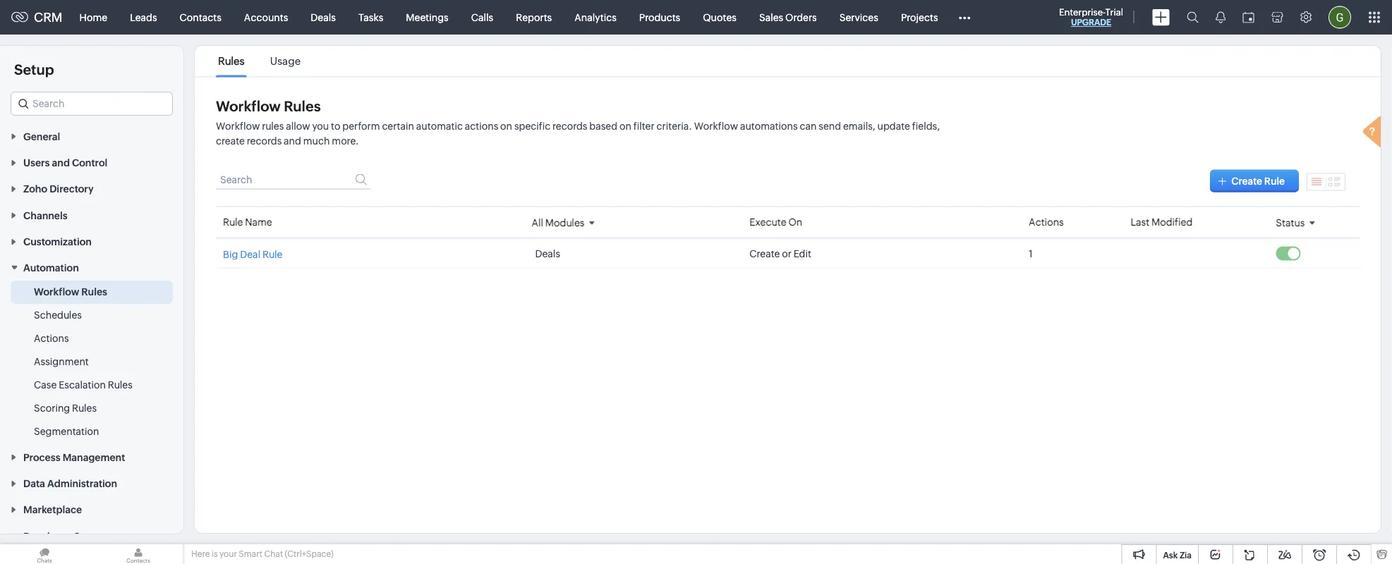 Task type: vqa. For each thing, say whether or not it's contained in the screenshot.
UPDATED.
no



Task type: describe. For each thing, give the bounding box(es) containing it.
scoring rules link
[[34, 402, 97, 416]]

or
[[782, 248, 792, 259]]

create or edit
[[750, 248, 812, 259]]

to
[[331, 121, 341, 132]]

send
[[819, 121, 841, 132]]

deals link
[[300, 0, 347, 34]]

rules link
[[216, 55, 247, 67]]

rules right escalation
[[108, 380, 133, 391]]

last modified
[[1131, 217, 1193, 228]]

search element
[[1179, 0, 1208, 35]]

enterprise-trial upgrade
[[1060, 7, 1124, 27]]

contacts
[[180, 12, 222, 23]]

channels
[[23, 210, 68, 221]]

meetings link
[[395, 0, 460, 34]]

users and control
[[23, 157, 108, 168]]

1 horizontal spatial deals
[[535, 248, 560, 259]]

orders
[[786, 12, 817, 23]]

data administration button
[[0, 470, 184, 497]]

schedules
[[34, 310, 82, 321]]

smart
[[239, 550, 263, 559]]

contacts image
[[94, 545, 183, 565]]

rule inside button
[[1265, 175, 1285, 187]]

tasks link
[[347, 0, 395, 34]]

execute
[[750, 217, 787, 228]]

data administration
[[23, 478, 117, 490]]

general
[[23, 131, 60, 142]]

control
[[72, 157, 108, 168]]

general button
[[0, 123, 184, 149]]

workflow up rules
[[216, 98, 281, 115]]

big
[[223, 249, 238, 260]]

scoring
[[34, 403, 70, 414]]

deal
[[240, 249, 261, 260]]

sales orders
[[759, 12, 817, 23]]

schedules link
[[34, 308, 82, 323]]

users and control button
[[0, 149, 184, 176]]

all
[[532, 217, 543, 228]]

marketplace button
[[0, 497, 184, 523]]

signals image
[[1216, 11, 1226, 23]]

crm
[[34, 10, 63, 25]]

1 vertical spatial rule
[[223, 217, 243, 228]]

chats image
[[0, 545, 89, 565]]

name
[[245, 217, 272, 228]]

edit
[[794, 248, 812, 259]]

signals element
[[1208, 0, 1235, 35]]

1 on from the left
[[501, 121, 512, 132]]

ask
[[1164, 551, 1178, 560]]

(ctrl+space)
[[285, 550, 334, 559]]

automation region
[[0, 281, 184, 444]]

certain
[[382, 121, 414, 132]]

based
[[590, 121, 618, 132]]

profile image
[[1329, 6, 1352, 29]]

upgrade
[[1071, 18, 1112, 27]]

segmentation
[[34, 426, 99, 438]]

rules
[[262, 121, 284, 132]]

Search text field
[[11, 92, 172, 115]]

you
[[312, 121, 329, 132]]

channels button
[[0, 202, 184, 228]]

products
[[639, 12, 681, 23]]

process management button
[[0, 444, 184, 470]]

create menu image
[[1153, 9, 1170, 26]]

status
[[1276, 217, 1305, 228]]

1
[[1029, 248, 1033, 259]]

Search text field
[[216, 170, 371, 190]]

calendar image
[[1243, 12, 1255, 23]]

perform
[[343, 121, 380, 132]]

zoho directory
[[23, 184, 94, 195]]

scoring rules
[[34, 403, 97, 414]]

0 vertical spatial actions
[[1029, 217, 1064, 228]]

modified
[[1152, 217, 1193, 228]]

create rule button
[[1211, 170, 1300, 192]]

All Modules field
[[532, 213, 600, 232]]

reports link
[[505, 0, 563, 34]]

case escalation rules link
[[34, 378, 133, 392]]

customization button
[[0, 228, 184, 255]]

trial
[[1106, 7, 1124, 17]]

big deal rule link
[[223, 248, 283, 260]]

sales orders link
[[748, 0, 828, 34]]

case escalation rules
[[34, 380, 133, 391]]

search image
[[1187, 11, 1199, 23]]

space
[[74, 531, 103, 542]]

case
[[34, 380, 57, 391]]

automations
[[740, 121, 798, 132]]

big deal rule
[[223, 249, 283, 260]]

users
[[23, 157, 50, 168]]

update
[[878, 121, 911, 132]]

ask zia
[[1164, 551, 1192, 560]]

services
[[840, 12, 879, 23]]

allow
[[286, 121, 310, 132]]

your
[[220, 550, 237, 559]]

is
[[212, 550, 218, 559]]

enterprise-
[[1060, 7, 1106, 17]]



Task type: locate. For each thing, give the bounding box(es) containing it.
1 horizontal spatial on
[[620, 121, 632, 132]]

much
[[303, 136, 330, 147]]

automation button
[[0, 255, 184, 281]]

and inside workflow rules allow you to perform certain automatic actions on specific records based on filter criteria. workflow automations can send emails, update fields, create records and much more.
[[284, 136, 301, 147]]

Status field
[[1276, 213, 1321, 232]]

workflow rules link
[[34, 285, 107, 299]]

0 vertical spatial and
[[284, 136, 301, 147]]

1 horizontal spatial actions
[[1029, 217, 1064, 228]]

deals left tasks link
[[311, 12, 336, 23]]

actions inside automation region
[[34, 333, 69, 344]]

actions down schedules link
[[34, 333, 69, 344]]

criteria.
[[657, 121, 692, 132]]

developer space
[[23, 531, 103, 542]]

marketplace
[[23, 505, 82, 516]]

modules
[[545, 217, 585, 228]]

0 horizontal spatial deals
[[311, 12, 336, 23]]

workflow rules up rules
[[216, 98, 321, 115]]

create
[[1232, 175, 1263, 187], [750, 248, 780, 259]]

1 vertical spatial records
[[247, 136, 282, 147]]

actions link
[[34, 332, 69, 346]]

0 horizontal spatial on
[[501, 121, 512, 132]]

rules up allow
[[284, 98, 321, 115]]

0 horizontal spatial actions
[[34, 333, 69, 344]]

1 horizontal spatial workflow rules
[[216, 98, 321, 115]]

workflow up create
[[216, 121, 260, 132]]

fields,
[[913, 121, 940, 132]]

zia
[[1180, 551, 1192, 560]]

usage
[[270, 55, 301, 67]]

and right users
[[52, 157, 70, 168]]

on right the actions
[[501, 121, 512, 132]]

deals
[[311, 12, 336, 23], [535, 248, 560, 259]]

1 vertical spatial and
[[52, 157, 70, 168]]

all modules
[[532, 217, 585, 228]]

create for create rule
[[1232, 175, 1263, 187]]

0 horizontal spatial workflow rules
[[34, 287, 107, 298]]

2 vertical spatial rule
[[263, 249, 283, 260]]

workflow right criteria. on the left of the page
[[694, 121, 738, 132]]

create for create or edit
[[750, 248, 780, 259]]

workflow inside automation region
[[34, 287, 79, 298]]

usage link
[[268, 55, 303, 67]]

sales
[[759, 12, 784, 23]]

and down allow
[[284, 136, 301, 147]]

0 horizontal spatial rule
[[223, 217, 243, 228]]

workflow rules allow you to perform certain automatic actions on specific records based on filter criteria. workflow automations can send emails, update fields, create records and much more.
[[216, 121, 940, 147]]

rules down contacts link
[[218, 55, 245, 67]]

0 vertical spatial workflow rules
[[216, 98, 321, 115]]

data
[[23, 478, 45, 490]]

management
[[63, 452, 125, 463]]

analytics link
[[563, 0, 628, 34]]

rules
[[218, 55, 245, 67], [284, 98, 321, 115], [81, 287, 107, 298], [108, 380, 133, 391], [72, 403, 97, 414]]

0 vertical spatial rule
[[1265, 175, 1285, 187]]

specific
[[515, 121, 551, 132]]

escalation
[[59, 380, 106, 391]]

calls link
[[460, 0, 505, 34]]

assignment
[[34, 356, 89, 368]]

1 horizontal spatial create
[[1232, 175, 1263, 187]]

actions
[[1029, 217, 1064, 228], [34, 333, 69, 344]]

records down rules
[[247, 136, 282, 147]]

1 vertical spatial actions
[[34, 333, 69, 344]]

on
[[789, 217, 803, 228]]

assignment link
[[34, 355, 89, 369]]

quotes link
[[692, 0, 748, 34]]

0 vertical spatial records
[[553, 121, 588, 132]]

accounts
[[244, 12, 288, 23]]

1 horizontal spatial records
[[553, 121, 588, 132]]

list containing rules
[[205, 46, 314, 77]]

administration
[[47, 478, 117, 490]]

chat
[[264, 550, 283, 559]]

developer
[[23, 531, 72, 542]]

customization
[[23, 236, 92, 248]]

rule name
[[223, 217, 272, 228]]

None field
[[11, 92, 173, 116]]

0 horizontal spatial and
[[52, 157, 70, 168]]

products link
[[628, 0, 692, 34]]

analytics
[[575, 12, 617, 23]]

calls
[[471, 12, 494, 23]]

setup
[[14, 61, 54, 78]]

workflow up schedules link
[[34, 287, 79, 298]]

zoho
[[23, 184, 47, 195]]

process
[[23, 452, 60, 463]]

actions up 1
[[1029, 217, 1064, 228]]

profile element
[[1321, 0, 1360, 34]]

last
[[1131, 217, 1150, 228]]

1 vertical spatial create
[[750, 248, 780, 259]]

workflow rules
[[216, 98, 321, 115], [34, 287, 107, 298]]

more.
[[332, 136, 359, 147]]

deals down the all
[[535, 248, 560, 259]]

leads
[[130, 12, 157, 23]]

projects
[[901, 12, 938, 23]]

0 horizontal spatial records
[[247, 136, 282, 147]]

segmentation link
[[34, 425, 99, 439]]

1 horizontal spatial rule
[[263, 249, 283, 260]]

rules inside list
[[218, 55, 245, 67]]

1 horizontal spatial and
[[284, 136, 301, 147]]

and inside dropdown button
[[52, 157, 70, 168]]

records left based
[[553, 121, 588, 132]]

reports
[[516, 12, 552, 23]]

1 vertical spatial deals
[[535, 248, 560, 259]]

0 vertical spatial deals
[[311, 12, 336, 23]]

workflow rules inside automation region
[[34, 287, 107, 298]]

here is your smart chat (ctrl+space)
[[191, 550, 334, 559]]

workflow rules up schedules link
[[34, 287, 107, 298]]

rules down the automation 'dropdown button'
[[81, 287, 107, 298]]

rule right deal
[[263, 249, 283, 260]]

2 horizontal spatial rule
[[1265, 175, 1285, 187]]

zoho directory button
[[0, 176, 184, 202]]

accounts link
[[233, 0, 300, 34]]

list
[[205, 46, 314, 77]]

0 horizontal spatial create
[[750, 248, 780, 259]]

create
[[216, 136, 245, 147]]

0 vertical spatial create
[[1232, 175, 1263, 187]]

create menu element
[[1144, 0, 1179, 34]]

tasks
[[359, 12, 383, 23]]

create inside the 'create rule' button
[[1232, 175, 1263, 187]]

rules down case escalation rules link
[[72, 403, 97, 414]]

meetings
[[406, 12, 449, 23]]

process management
[[23, 452, 125, 463]]

projects link
[[890, 0, 950, 34]]

leads link
[[119, 0, 168, 34]]

on left filter
[[620, 121, 632, 132]]

execute on
[[750, 217, 803, 228]]

1 vertical spatial workflow rules
[[34, 287, 107, 298]]

Other Modules field
[[950, 6, 980, 29]]

2 on from the left
[[620, 121, 632, 132]]

rule left name
[[223, 217, 243, 228]]

rule up status
[[1265, 175, 1285, 187]]

services link
[[828, 0, 890, 34]]



